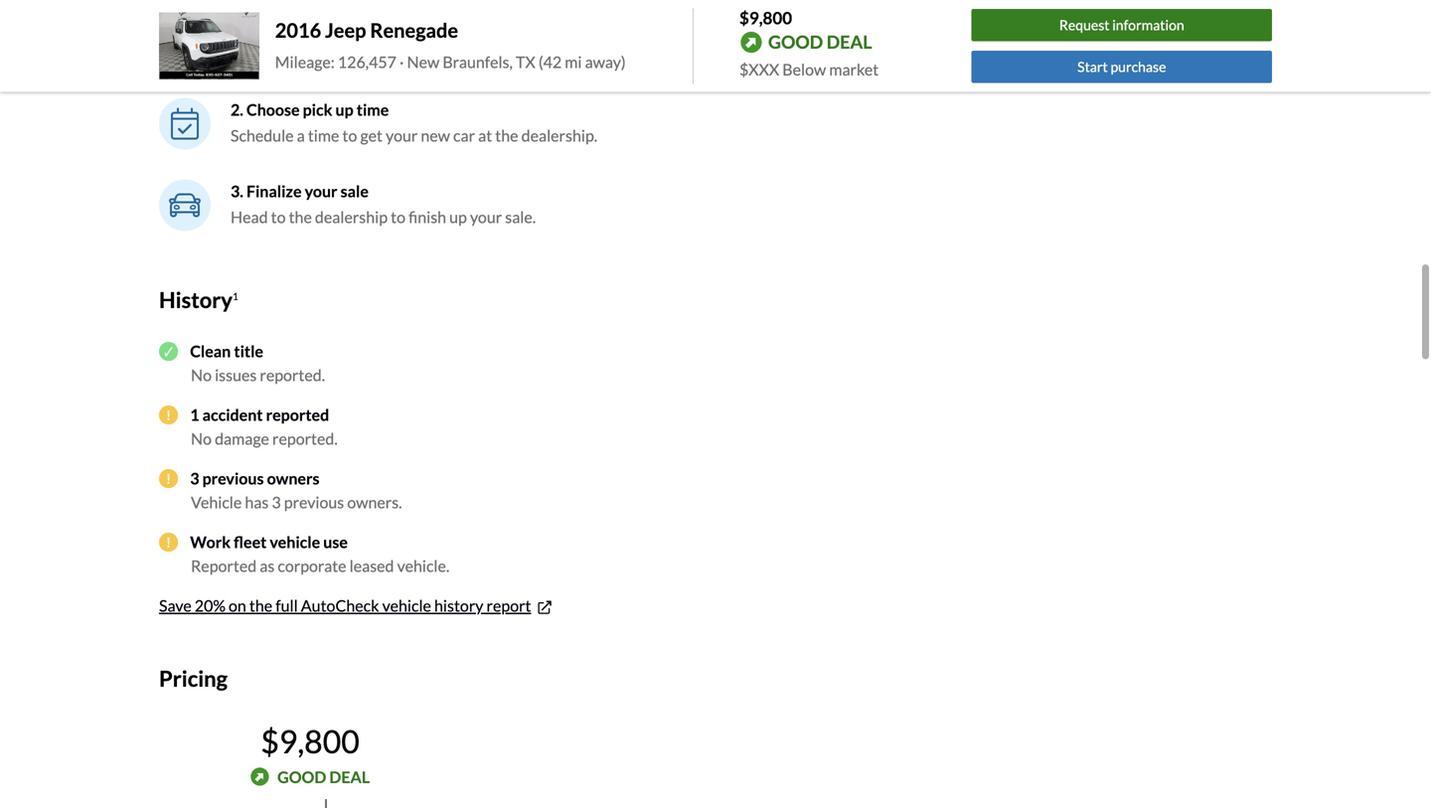 Task type: vqa. For each thing, say whether or not it's contained in the screenshot.
Finalize
yes



Task type: locate. For each thing, give the bounding box(es) containing it.
vehicle
[[270, 532, 320, 552], [382, 596, 431, 615]]

3 vdpalert image from the top
[[159, 533, 178, 552]]

now
[[402, 17, 432, 37]]

3 up vehicle
[[190, 469, 199, 488]]

0 vertical spatial vehicle
[[270, 532, 320, 552]]

reported.
[[260, 365, 325, 385], [272, 429, 338, 448]]

vdpalert image for 3 previous owners
[[159, 469, 178, 488]]

good deal
[[278, 767, 370, 787]]

braunfels,
[[443, 52, 513, 71]]

0 vertical spatial start
[[365, 17, 399, 37]]

1
[[233, 291, 238, 302], [190, 405, 199, 424]]

0 vertical spatial no
[[191, 365, 212, 385]]

0 horizontal spatial the
[[249, 596, 273, 615]]

find
[[231, 44, 261, 64]]

1 no from the top
[[191, 365, 212, 385]]

0 horizontal spatial $9,800
[[261, 722, 360, 760]]

0 horizontal spatial previous
[[202, 469, 264, 488]]

1 vertical spatial $9,800
[[261, 722, 360, 760]]

start down request
[[1078, 58, 1108, 75]]

1 horizontal spatial up
[[449, 207, 467, 227]]

0 vertical spatial deal
[[323, 17, 353, 37]]

1 vertical spatial 3
[[272, 492, 281, 512]]

no for no issues reported.
[[191, 365, 212, 385]]

1 and from the left
[[527, 44, 553, 64]]

2 horizontal spatial to
[[391, 207, 406, 227]]

to for head
[[391, 207, 406, 227]]

1 vertical spatial up
[[449, 207, 467, 227]]

your inside 2. choose pick up time schedule a time to get your new car at the dealership.
[[386, 126, 418, 145]]

to left get
[[342, 126, 357, 145]]

1 horizontal spatial previous
[[284, 492, 344, 512]]

previous down owners
[[284, 492, 344, 512]]

no down accident
[[191, 429, 212, 448]]

up
[[336, 100, 354, 119], [449, 207, 467, 227]]

1 vertical spatial vehicle
[[382, 596, 431, 615]]

vdpalert image
[[159, 405, 178, 424], [159, 469, 178, 488], [159, 533, 178, 552]]

1 horizontal spatial start
[[1078, 58, 1108, 75]]

2016 jeep renegade image
[[159, 13, 259, 79]]

1 vertical spatial reported.
[[272, 429, 338, 448]]

the down finalize
[[289, 207, 312, 227]]

vehicle up 'corporate' at the bottom left
[[270, 532, 320, 552]]

start
[[365, 17, 399, 37], [1078, 58, 1108, 75]]

2 vertical spatial vdpalert image
[[159, 533, 178, 552]]

reported. up reported
[[260, 365, 325, 385]]

the right at
[[495, 126, 518, 145]]

use
[[323, 532, 348, 552]]

mileage:
[[275, 52, 335, 71]]

issues
[[215, 365, 257, 385]]

no issues reported.
[[191, 365, 325, 385]]

2 no from the top
[[191, 429, 212, 448]]

below
[[783, 60, 826, 79]]

deal inside 1. build your deal | start now find financing options, value your trade-in, and choose service and protection plans.
[[323, 17, 353, 37]]

as
[[260, 556, 275, 575]]

mi
[[565, 52, 582, 71]]

your left sale.
[[470, 207, 502, 227]]

finalize
[[246, 181, 302, 201]]

0 vertical spatial up
[[336, 100, 354, 119]]

0 horizontal spatial start
[[365, 17, 399, 37]]

owners.
[[347, 492, 402, 512]]

0 horizontal spatial up
[[336, 100, 354, 119]]

market
[[829, 60, 879, 79]]

and right service
[[661, 44, 687, 64]]

and
[[527, 44, 553, 64], [661, 44, 687, 64]]

0 horizontal spatial vehicle
[[270, 532, 320, 552]]

previous up vehicle
[[202, 469, 264, 488]]

1 vertical spatial no
[[191, 429, 212, 448]]

1 vertical spatial time
[[308, 126, 339, 145]]

build
[[246, 17, 284, 37]]

1 inside history 1
[[233, 291, 238, 302]]

vdpalert image down the vdpcheck image
[[159, 405, 178, 424]]

previous
[[202, 469, 264, 488], [284, 492, 344, 512]]

pick
[[303, 100, 332, 119]]

1 vertical spatial 1
[[190, 405, 199, 424]]

dealership.
[[522, 126, 598, 145]]

$9,800
[[740, 7, 792, 28], [261, 722, 360, 760]]

renegade
[[370, 18, 458, 42]]

vehicle down vehicle.
[[382, 596, 431, 615]]

1 horizontal spatial time
[[357, 100, 389, 119]]

vdpalert image left work
[[159, 533, 178, 552]]

history
[[159, 287, 233, 313]]

2 horizontal spatial the
[[495, 126, 518, 145]]

deal right the good
[[329, 767, 370, 787]]

$9,800 for $xxx
[[740, 7, 792, 28]]

vehicle has 3 previous owners.
[[191, 492, 402, 512]]

no
[[191, 365, 212, 385], [191, 429, 212, 448]]

save
[[159, 596, 192, 615]]

1 vertical spatial deal
[[329, 767, 370, 787]]

reported. down reported
[[272, 429, 338, 448]]

up right finish
[[449, 207, 467, 227]]

2. choose pick up time schedule a time to get your new car at the dealership.
[[231, 100, 598, 145]]

a
[[297, 126, 305, 145]]

dealership
[[315, 207, 388, 227]]

start right |
[[365, 17, 399, 37]]

service
[[608, 44, 658, 64]]

time right the a
[[308, 126, 339, 145]]

$9,800 up the good
[[261, 722, 360, 760]]

1 vdpalert image from the top
[[159, 405, 178, 424]]

0 vertical spatial reported.
[[260, 365, 325, 385]]

to
[[342, 126, 357, 145], [271, 207, 286, 227], [391, 207, 406, 227]]

up right pick
[[336, 100, 354, 119]]

your right get
[[386, 126, 418, 145]]

0 vertical spatial time
[[357, 100, 389, 119]]

0 vertical spatial $9,800
[[740, 7, 792, 28]]

1 horizontal spatial to
[[342, 126, 357, 145]]

deal left |
[[323, 17, 353, 37]]

1 up clean title at the top left of the page
[[233, 291, 238, 302]]

reported. for clean title
[[260, 365, 325, 385]]

0 horizontal spatial 1
[[190, 405, 199, 424]]

1 horizontal spatial $9,800
[[740, 7, 792, 28]]

start now button
[[364, 14, 433, 40]]

$9,800 up good
[[740, 7, 792, 28]]

20%
[[195, 596, 226, 615]]

full
[[276, 596, 298, 615]]

0 vertical spatial 3
[[190, 469, 199, 488]]

2 vertical spatial the
[[249, 596, 273, 615]]

1 left accident
[[190, 405, 199, 424]]

choose
[[246, 100, 300, 119]]

history 1
[[159, 287, 238, 313]]

reported. for 1 accident reported
[[272, 429, 338, 448]]

1 vertical spatial vdpalert image
[[159, 469, 178, 488]]

information
[[1113, 17, 1185, 34]]

no down "clean"
[[191, 365, 212, 385]]

vdpalert image left 3 previous owners
[[159, 469, 178, 488]]

head
[[231, 207, 268, 227]]

request information button
[[972, 9, 1272, 41]]

1 vertical spatial start
[[1078, 58, 1108, 75]]

1 horizontal spatial and
[[661, 44, 687, 64]]

0 vertical spatial 1
[[233, 291, 238, 302]]

to inside 2. choose pick up time schedule a time to get your new car at the dealership.
[[342, 126, 357, 145]]

time up get
[[357, 100, 389, 119]]

1 horizontal spatial 1
[[233, 291, 238, 302]]

1.
[[231, 17, 243, 37]]

time
[[357, 100, 389, 119], [308, 126, 339, 145]]

the right on
[[249, 596, 273, 615]]

no for no damage reported.
[[191, 429, 212, 448]]

and right 'in,'
[[527, 44, 553, 64]]

reported
[[191, 556, 257, 575]]

to left finish
[[391, 207, 406, 227]]

deal
[[827, 31, 872, 53]]

0 horizontal spatial and
[[527, 44, 553, 64]]

the
[[495, 126, 518, 145], [289, 207, 312, 227], [249, 596, 273, 615]]

leased
[[350, 556, 394, 575]]

0 vertical spatial vdpalert image
[[159, 405, 178, 424]]

to down finalize
[[271, 207, 286, 227]]

2 vdpalert image from the top
[[159, 469, 178, 488]]

in,
[[508, 44, 524, 64]]

purchase
[[1111, 58, 1167, 75]]

0 vertical spatial previous
[[202, 469, 264, 488]]

1 horizontal spatial 3
[[272, 492, 281, 512]]

1 horizontal spatial vehicle
[[382, 596, 431, 615]]

1 vertical spatial the
[[289, 207, 312, 227]]

3 right has
[[272, 492, 281, 512]]

options,
[[331, 44, 386, 64]]

1 horizontal spatial the
[[289, 207, 312, 227]]

0 vertical spatial the
[[495, 126, 518, 145]]

report
[[487, 596, 531, 615]]

vehicle
[[191, 492, 242, 512]]



Task type: describe. For each thing, give the bounding box(es) containing it.
1. build your deal | start now find financing options, value your trade-in, and choose service and protection plans.
[[231, 17, 807, 64]]

vehicle.
[[397, 556, 450, 575]]

·
[[400, 52, 404, 71]]

2 and from the left
[[661, 44, 687, 64]]

start inside 1. build your deal | start now find financing options, value your trade-in, and choose service and protection plans.
[[365, 17, 399, 37]]

request information
[[1060, 17, 1185, 34]]

request
[[1060, 17, 1110, 34]]

start purchase button
[[972, 51, 1272, 83]]

good
[[768, 31, 823, 53]]

save 20% on the full autocheck vehicle history report image
[[535, 598, 554, 617]]

2.
[[231, 100, 243, 119]]

|
[[356, 17, 361, 37]]

accident
[[202, 405, 263, 424]]

car
[[453, 126, 475, 145]]

schedule
[[231, 126, 294, 145]]

good
[[278, 767, 326, 787]]

2016 jeep renegade mileage: 126,457 · new braunfels, tx (42 mi away)
[[275, 18, 626, 71]]

to for time
[[342, 126, 357, 145]]

good deal image
[[250, 768, 270, 787]]

vdpalert image for work fleet vehicle use
[[159, 533, 178, 552]]

owners
[[267, 469, 320, 488]]

clean title
[[190, 341, 263, 361]]

start inside button
[[1078, 58, 1108, 75]]

reported
[[266, 405, 329, 424]]

reported as corporate leased vehicle.
[[191, 556, 450, 575]]

your up financing
[[287, 17, 319, 37]]

at
[[478, 126, 492, 145]]

3.
[[231, 181, 243, 201]]

(42
[[539, 52, 562, 71]]

$9,800 for good deal
[[261, 722, 360, 760]]

0 horizontal spatial 3
[[190, 469, 199, 488]]

new
[[421, 126, 450, 145]]

autocheck
[[301, 596, 379, 615]]

start purchase
[[1078, 58, 1167, 75]]

financing
[[265, 44, 328, 64]]

sale.
[[505, 207, 536, 227]]

vdpcheck image
[[159, 342, 178, 361]]

0 horizontal spatial to
[[271, 207, 286, 227]]

title
[[234, 341, 263, 361]]

good deal
[[768, 31, 872, 53]]

vdpalert image for 1 accident reported
[[159, 405, 178, 424]]

new
[[407, 52, 440, 71]]

your left sale
[[305, 181, 338, 201]]

work
[[190, 532, 231, 552]]

2016
[[275, 18, 321, 42]]

work fleet vehicle use
[[190, 532, 348, 552]]

fleet
[[234, 532, 267, 552]]

sale
[[341, 181, 369, 201]]

corporate
[[278, 556, 346, 575]]

away)
[[585, 52, 626, 71]]

plans.
[[767, 44, 807, 64]]

$xxx below market
[[740, 60, 879, 79]]

protection
[[690, 44, 763, 64]]

0 horizontal spatial time
[[308, 126, 339, 145]]

damage
[[215, 429, 269, 448]]

trade-
[[465, 44, 508, 64]]

3 previous owners
[[190, 469, 320, 488]]

no damage reported.
[[191, 429, 338, 448]]

get
[[360, 126, 383, 145]]

clean
[[190, 341, 231, 361]]

save 20% on the full autocheck vehicle history report
[[159, 596, 531, 615]]

3. finalize your sale head to the dealership to finish up your sale.
[[231, 181, 536, 227]]

up inside '3. finalize your sale head to the dealership to finish up your sale.'
[[449, 207, 467, 227]]

1 accident reported
[[190, 405, 329, 424]]

tx
[[516, 52, 536, 71]]

save 20% on the full autocheck vehicle history report link
[[159, 596, 554, 617]]

up inside 2. choose pick up time schedule a time to get your new car at the dealership.
[[336, 100, 354, 119]]

jeep
[[325, 18, 366, 42]]

the inside '3. finalize your sale head to the dealership to finish up your sale.'
[[289, 207, 312, 227]]

value
[[390, 44, 427, 64]]

1 vertical spatial previous
[[284, 492, 344, 512]]

$xxx
[[740, 60, 780, 79]]

finish
[[409, 207, 446, 227]]

126,457
[[338, 52, 397, 71]]

choose
[[556, 44, 605, 64]]

has
[[245, 492, 269, 512]]

your right value
[[430, 44, 462, 64]]

history
[[434, 596, 484, 615]]

the inside 2. choose pick up time schedule a time to get your new car at the dealership.
[[495, 126, 518, 145]]

on
[[229, 596, 246, 615]]

pricing
[[159, 665, 228, 691]]



